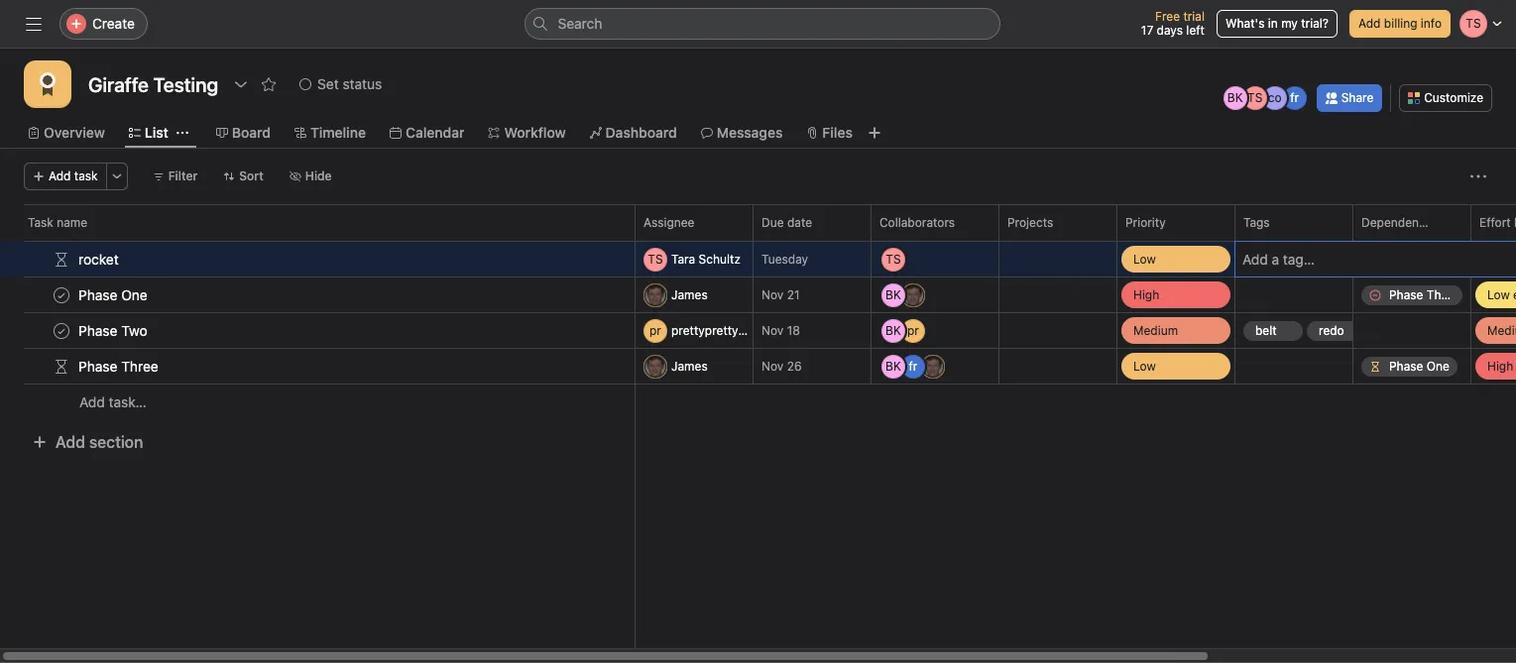 Task type: describe. For each thing, give the bounding box(es) containing it.
add for add section
[[56, 433, 85, 451]]

collaborators
[[880, 215, 955, 230]]

mediu button
[[1472, 313, 1516, 348]]

ts inside row
[[648, 251, 663, 266]]

days
[[1157, 23, 1183, 38]]

customize
[[1424, 90, 1484, 105]]

0 vertical spatial ts
[[1248, 90, 1263, 105]]

add for add billing info
[[1359, 16, 1381, 31]]

files
[[823, 124, 853, 141]]

create button
[[60, 8, 148, 40]]

messages link
[[701, 122, 783, 144]]

add task
[[49, 169, 98, 183]]

expand sidebar image
[[26, 16, 42, 32]]

tara schultz
[[671, 251, 741, 266]]

trial
[[1184, 9, 1205, 24]]

set status button
[[291, 70, 391, 98]]

billing
[[1384, 16, 1418, 31]]

in
[[1268, 16, 1278, 31]]

low button
[[1118, 242, 1235, 277]]

task
[[74, 169, 98, 183]]

co
[[1268, 90, 1282, 105]]

messages
[[717, 124, 783, 141]]

medium
[[1134, 323, 1178, 338]]

add section button
[[24, 424, 151, 460]]

high for high 
[[1488, 359, 1514, 373]]

sort
[[239, 169, 264, 183]]

add billing info button
[[1350, 10, 1451, 38]]

26
[[787, 359, 802, 374]]

header untitled section tree grid
[[0, 240, 1516, 421]]

add section
[[56, 433, 143, 451]]

completed image for pr
[[50, 319, 73, 343]]

e
[[1513, 287, 1516, 302]]

phase three cell
[[0, 348, 636, 385]]

hide
[[305, 169, 332, 183]]

low for nov 26
[[1134, 359, 1156, 373]]

tuesday
[[762, 252, 808, 267]]

show options image
[[233, 76, 249, 92]]

james for nov 21
[[671, 287, 708, 302]]

Completed checkbox
[[50, 319, 73, 343]]

assignee
[[644, 215, 695, 230]]

dependencies image
[[54, 251, 69, 267]]

completed image for ja
[[50, 283, 73, 307]]

bk
[[1228, 90, 1243, 105]]

low for tuesday
[[1134, 251, 1156, 266]]

row containing task name
[[0, 204, 1516, 241]]

low button
[[1118, 349, 1235, 384]]

high 
[[1488, 359, 1516, 373]]

add to starred image
[[261, 76, 277, 92]]

free
[[1155, 9, 1180, 24]]

high button
[[1118, 278, 1235, 312]]

Completed checkbox
[[50, 283, 73, 307]]

21
[[787, 288, 800, 302]]

row containing ts
[[0, 240, 1516, 279]]

date
[[787, 215, 812, 230]]

add billing info
[[1359, 16, 1442, 31]]

dashboard
[[606, 124, 677, 141]]

l
[[1515, 215, 1516, 230]]

task dependencies for rocket cell
[[1353, 241, 1472, 278]]

overview link
[[28, 122, 105, 144]]

pr
[[650, 323, 661, 338]]

customize button
[[1400, 84, 1493, 112]]

projects
[[1008, 215, 1054, 230]]

list link
[[129, 122, 168, 144]]

tara
[[671, 251, 695, 266]]

files link
[[807, 122, 853, 144]]

what's in my trial? button
[[1217, 10, 1338, 38]]

mediu
[[1488, 323, 1516, 338]]

fr
[[1291, 90, 1299, 105]]

create
[[92, 15, 135, 32]]

list
[[145, 124, 168, 141]]

sort button
[[215, 163, 273, 190]]

left
[[1186, 23, 1205, 38]]

due date
[[762, 215, 812, 230]]

Phase Two text field
[[74, 321, 153, 341]]

tags
[[1244, 215, 1270, 230]]

share button
[[1317, 84, 1383, 112]]

dependencies image
[[54, 359, 69, 374]]

priority
[[1126, 215, 1166, 230]]

filter
[[168, 169, 198, 183]]

add task…
[[79, 394, 147, 411]]

add tab image
[[867, 125, 883, 141]]

schultz
[[699, 251, 741, 266]]

filter button
[[143, 163, 207, 190]]



Task type: vqa. For each thing, say whether or not it's contained in the screenshot.
tasks inside the GLOBAL element
no



Task type: locate. For each thing, give the bounding box(es) containing it.
0 vertical spatial high
[[1134, 287, 1160, 302]]

info
[[1421, 16, 1442, 31]]

timeline link
[[295, 122, 366, 144]]

2 nov from the top
[[762, 323, 784, 338]]

overview
[[44, 124, 105, 141]]

more actions image
[[1471, 169, 1487, 184]]

1 vertical spatial james
[[671, 359, 708, 373]]

None text field
[[83, 66, 223, 102]]

section
[[89, 433, 143, 451]]

dependencies
[[1362, 215, 1442, 230]]

add inside 'row'
[[79, 394, 105, 411]]

high inside dropdown button
[[1134, 287, 1160, 302]]

nov for nov 18
[[762, 323, 784, 338]]

2 vertical spatial low
[[1134, 359, 1156, 373]]

low down medium
[[1134, 359, 1156, 373]]

1 vertical spatial high
[[1488, 359, 1514, 373]]

Phase Three text field
[[74, 357, 164, 376]]

high up medium
[[1134, 287, 1160, 302]]

high down mediu
[[1488, 359, 1514, 373]]

low left e
[[1488, 287, 1510, 302]]

1 vertical spatial nov
[[762, 323, 784, 338]]

low inside dropdown button
[[1134, 251, 1156, 266]]

nov for nov 21
[[762, 288, 784, 302]]

more actions image
[[111, 171, 123, 182]]

low e button
[[1472, 278, 1516, 312]]

task name
[[28, 215, 87, 230]]

james down tara
[[671, 287, 708, 302]]

low e
[[1488, 287, 1516, 302]]

1 vertical spatial ja
[[649, 359, 662, 373]]

completed image down dependencies icon
[[50, 283, 73, 307]]

workflow
[[504, 124, 566, 141]]

0 vertical spatial james
[[671, 287, 708, 302]]

0 vertical spatial ja
[[649, 287, 662, 302]]

calendar
[[406, 124, 465, 141]]

2 james from the top
[[671, 359, 708, 373]]

ts right "bk"
[[1248, 90, 1263, 105]]

add task… button
[[79, 392, 147, 414]]

effort l
[[1480, 215, 1516, 230]]

add left billing
[[1359, 16, 1381, 31]]

medium button
[[1118, 313, 1235, 348]]

high button
[[1472, 349, 1516, 384]]

2 ja from the top
[[649, 359, 662, 373]]

rocket text field
[[74, 249, 125, 269]]

share
[[1342, 90, 1374, 105]]

hide button
[[281, 163, 341, 190]]

what's in my trial?
[[1226, 16, 1329, 31]]

ts left tara
[[648, 251, 663, 266]]

0 horizontal spatial high
[[1134, 287, 1160, 302]]

nov left 26
[[762, 359, 784, 374]]

1 vertical spatial low
[[1488, 287, 1510, 302]]

1 james from the top
[[671, 287, 708, 302]]

linked projects for phase three cell
[[999, 348, 1118, 385]]

name
[[57, 215, 87, 230]]

2 completed image from the top
[[50, 319, 73, 343]]

my
[[1282, 16, 1298, 31]]

add left task
[[49, 169, 71, 183]]

linked projects for phase two cell
[[999, 312, 1118, 349]]

search
[[558, 15, 602, 32]]

effort
[[1480, 215, 1511, 230]]

1 nov from the top
[[762, 288, 784, 302]]

phase two cell
[[0, 312, 636, 349]]

tab actions image
[[176, 127, 188, 139]]

ja up pr
[[649, 287, 662, 302]]

completed image inside phase two cell
[[50, 319, 73, 343]]

low
[[1134, 251, 1156, 266], [1488, 287, 1510, 302], [1134, 359, 1156, 373]]

timeline
[[310, 124, 366, 141]]

trial?
[[1301, 16, 1329, 31]]

Add a tag… text field
[[1243, 247, 1330, 271]]

row
[[0, 204, 1516, 241], [0, 240, 1516, 279], [24, 240, 1516, 242], [0, 275, 1516, 315], [0, 311, 1516, 351], [0, 347, 1516, 386]]

ja
[[649, 287, 662, 302], [649, 359, 662, 373]]

search button
[[524, 8, 1000, 40]]

1 vertical spatial completed image
[[50, 319, 73, 343]]

ribbon image
[[36, 72, 60, 96]]

dashboard link
[[590, 122, 677, 144]]

nov 21
[[762, 288, 800, 302]]

ja for nov 21
[[649, 287, 662, 302]]

free trial 17 days left
[[1141, 9, 1205, 38]]

low inside 'dropdown button'
[[1488, 287, 1510, 302]]

rocket cell
[[0, 241, 636, 278]]

18
[[787, 323, 800, 338]]

ts
[[1248, 90, 1263, 105], [648, 251, 663, 266]]

nov left 18
[[762, 323, 784, 338]]

nov 18
[[762, 323, 800, 338]]

what's
[[1226, 16, 1265, 31]]

0 vertical spatial completed image
[[50, 283, 73, 307]]

high
[[1134, 287, 1160, 302], [1488, 359, 1514, 373]]

high for high
[[1134, 287, 1160, 302]]

search list box
[[524, 8, 1000, 40]]

completed image
[[50, 283, 73, 307], [50, 319, 73, 343]]

add left "section"
[[56, 433, 85, 451]]

0 vertical spatial low
[[1134, 251, 1156, 266]]

task
[[28, 215, 53, 230]]

set status
[[317, 75, 382, 92]]

low down priority
[[1134, 251, 1156, 266]]

low inside popup button
[[1134, 359, 1156, 373]]

add task button
[[24, 163, 107, 190]]

phase one cell
[[0, 277, 636, 313]]

1 horizontal spatial ts
[[1248, 90, 1263, 105]]

completed image up dependencies image at left
[[50, 319, 73, 343]]

james for nov 26
[[671, 359, 708, 373]]

add for add task…
[[79, 394, 105, 411]]

nov
[[762, 288, 784, 302], [762, 323, 784, 338], [762, 359, 784, 374]]

ja down pr
[[649, 359, 662, 373]]

james down pr button
[[671, 359, 708, 373]]

due
[[762, 215, 784, 230]]

nov 26
[[762, 359, 802, 374]]

pr button
[[644, 319, 749, 343]]

Phase One text field
[[74, 285, 153, 305]]

1 vertical spatial ts
[[648, 251, 663, 266]]

row containing pr
[[0, 311, 1516, 351]]

0 horizontal spatial ts
[[648, 251, 663, 266]]

add inside button
[[56, 433, 85, 451]]

nov left '21'
[[762, 288, 784, 302]]

add for add task
[[49, 169, 71, 183]]

completed image inside phase one cell
[[50, 283, 73, 307]]

nov for nov 26
[[762, 359, 784, 374]]

1 horizontal spatial high
[[1488, 359, 1514, 373]]

1 completed image from the top
[[50, 283, 73, 307]]

board
[[232, 124, 271, 141]]

0 vertical spatial nov
[[762, 288, 784, 302]]

board link
[[216, 122, 271, 144]]

workflow link
[[488, 122, 566, 144]]

1 ja from the top
[[649, 287, 662, 302]]

add task… row
[[0, 384, 1516, 421]]

2 vertical spatial nov
[[762, 359, 784, 374]]

james
[[671, 287, 708, 302], [671, 359, 708, 373]]

task…
[[109, 394, 147, 411]]

high inside popup button
[[1488, 359, 1514, 373]]

add left task… at left
[[79, 394, 105, 411]]

calendar link
[[390, 122, 465, 144]]

status
[[343, 75, 382, 92]]

3 nov from the top
[[762, 359, 784, 374]]

ja for nov 26
[[649, 359, 662, 373]]

17
[[1141, 23, 1154, 38]]

set
[[317, 75, 339, 92]]



